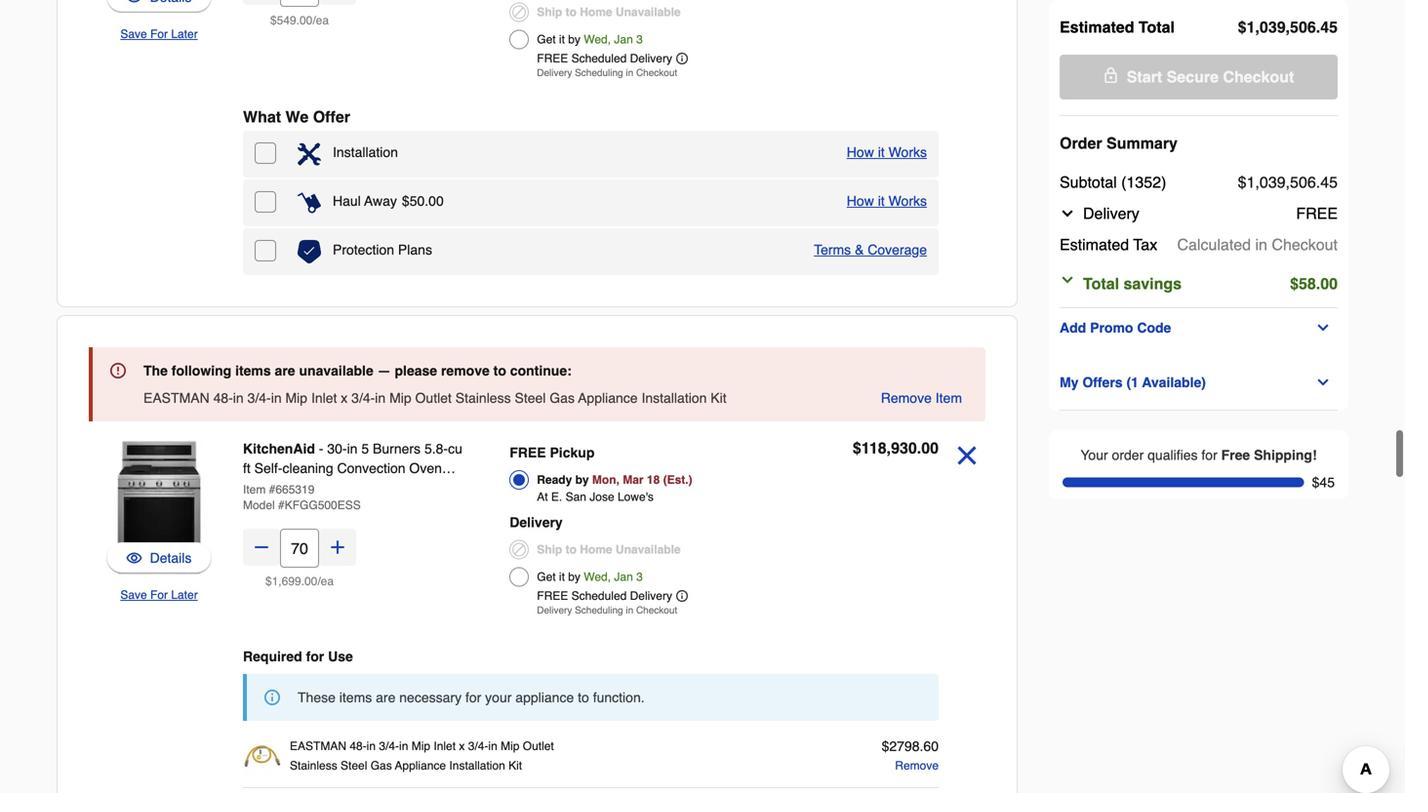 Task type: vqa. For each thing, say whether or not it's contained in the screenshot.
Terms & Coverage button
yes



Task type: locate. For each thing, give the bounding box(es) containing it.
x down unavailable
[[341, 390, 348, 406]]

eastman 48-in 3/4-in mip inlet x 3/4-in mip outlet stainless steel gas appliance installation kit down please
[[144, 390, 727, 406]]

.00
[[296, 14, 313, 27], [425, 193, 444, 209], [1317, 275, 1338, 293], [917, 439, 939, 457], [301, 575, 318, 589]]

0 vertical spatial home
[[580, 5, 613, 19]]

0 vertical spatial wed,
[[584, 33, 611, 46]]

steel right 48-in 3/4-in mip inlet x 3/4-in mip outlet stainless steel gas appliance installation kit icon
[[341, 760, 367, 773]]

&
[[855, 242, 864, 258]]

.00 up plans
[[425, 193, 444, 209]]

delivery scheduling in checkout inside option group
[[537, 605, 678, 616]]

1 vertical spatial steel
[[341, 760, 367, 773]]

1 vertical spatial are
[[376, 690, 396, 706]]

1 vertical spatial eastman
[[290, 740, 347, 754]]

1 ship to home unavailable from the top
[[537, 5, 681, 19]]

order
[[1112, 448, 1144, 463]]

estimated up secure icon
[[1060, 18, 1135, 36]]

2 ship to home unavailable from the top
[[537, 543, 681, 557]]

are left necessary
[[376, 690, 396, 706]]

plus image
[[328, 538, 348, 557]]

stainless down remove
[[456, 390, 511, 406]]

0 horizontal spatial total
[[1084, 275, 1120, 293]]

2 how from the top
[[847, 193, 875, 209]]

items right following
[[235, 363, 271, 379]]

2 save for later button from the top
[[120, 586, 198, 605]]

0 vertical spatial item
[[936, 390, 963, 406]]

2 save from the top
[[120, 589, 147, 602]]

1 vertical spatial ship
[[537, 543, 563, 557]]

1 1,039,506 from the top
[[1247, 18, 1317, 36]]

1 vertical spatial 1,039,506
[[1247, 173, 1317, 191]]

how it works button
[[847, 143, 927, 162], [847, 191, 927, 211]]

for down the details
[[150, 589, 168, 602]]

1 vertical spatial how
[[847, 193, 875, 209]]

remove button
[[895, 757, 939, 776]]

1 vertical spatial get it by wed, jan 3
[[537, 571, 643, 584]]

natural
[[327, 480, 371, 496]]

remove down $2798.60
[[895, 760, 939, 773]]

save for later button down the details
[[120, 586, 198, 605]]

save for later down the details
[[120, 589, 198, 602]]

for
[[1202, 448, 1218, 463], [306, 649, 324, 665], [466, 690, 482, 706]]

inlet
[[311, 390, 337, 406], [434, 740, 456, 754]]

subtotal (1352)
[[1060, 173, 1167, 191]]

0 horizontal spatial installation
[[333, 144, 398, 160]]

how it works
[[847, 144, 927, 160], [847, 193, 927, 209]]

1 vertical spatial stainless
[[290, 760, 337, 773]]

get inside option group
[[537, 571, 556, 584]]

secure image
[[1104, 67, 1119, 83]]

2 works from the top
[[889, 193, 927, 209]]

1 ship from the top
[[537, 5, 563, 19]]

1 vertical spatial home
[[580, 543, 613, 557]]

0 vertical spatial get it by wed, jan 3
[[537, 33, 643, 46]]

1 vertical spatial wed,
[[584, 571, 611, 584]]

2 home from the top
[[580, 543, 613, 557]]

0 vertical spatial works
[[889, 144, 927, 160]]

0 horizontal spatial stainless
[[290, 760, 337, 773]]

/ea down plus icon at the bottom left of the page
[[318, 575, 334, 589]]

item up model
[[243, 483, 266, 497]]

kit inside eastman 48-in 3/4-in mip inlet x 3/4-in mip outlet stainless steel gas appliance installation kit
[[509, 760, 522, 773]]

1 horizontal spatial stainless
[[456, 390, 511, 406]]

1 $ 1,039,506 . 45 from the top
[[1239, 18, 1338, 36]]

1,039,506 up calculated in checkout
[[1247, 173, 1317, 191]]

.00 up the we at the top left of page
[[296, 14, 313, 27]]

0 horizontal spatial kit
[[509, 760, 522, 773]]

kit
[[711, 390, 727, 406], [509, 760, 522, 773]]

outlet down the appliance
[[523, 740, 554, 754]]

home right block icon
[[580, 5, 613, 19]]

2 later from the top
[[171, 589, 198, 602]]

.00 down calculated in checkout
[[1317, 275, 1338, 293]]

1 wed, from the top
[[584, 33, 611, 46]]

chevron down image up add
[[1060, 272, 1076, 288]]

1 scheduling from the top
[[575, 67, 623, 79]]

1 unavailable from the top
[[616, 5, 681, 19]]

for
[[150, 27, 168, 41], [150, 589, 168, 602]]

item
[[936, 390, 963, 406], [243, 483, 266, 497]]

outlet inside eastman 48-in 3/4-in mip inlet x 3/4-in mip outlet stainless steel gas appliance installation kit
[[523, 740, 554, 754]]

0 vertical spatial free scheduled delivery
[[537, 52, 673, 65]]

your
[[485, 690, 512, 706]]

2 get it by wed, jan 3 from the top
[[537, 571, 643, 584]]

$ 58 .00
[[1291, 275, 1338, 293]]

cleaning
[[283, 461, 333, 476]]

ship to home unavailable inside option group
[[537, 543, 681, 557]]

0 vertical spatial how
[[847, 144, 875, 160]]

0 horizontal spatial appliance
[[395, 760, 446, 773]]

ship to home unavailable right block icon
[[537, 5, 681, 19]]

0 horizontal spatial steel
[[341, 760, 367, 773]]

burners
[[373, 441, 421, 457]]

ship right block image
[[537, 543, 563, 557]]

1 horizontal spatial installation
[[449, 760, 505, 773]]

installation up (est.)
[[642, 390, 707, 406]]

items right these on the left of the page
[[340, 690, 372, 706]]

118,930
[[862, 439, 917, 457]]

chevron down image up shipping! in the bottom of the page
[[1316, 375, 1332, 390]]

unavailable
[[616, 5, 681, 19], [616, 543, 681, 557]]

for left free
[[1202, 448, 1218, 463]]

45 for subtotal (1352)
[[1321, 173, 1338, 191]]

$ 1,699 .00 /ea
[[265, 575, 334, 589]]

.00 for $ 58 .00
[[1317, 275, 1338, 293]]

1 horizontal spatial x
[[459, 740, 465, 754]]

2 vertical spatial gas
[[371, 760, 392, 773]]

for down 2-cu ft 1000-watt over-the-range microwave with sensor cooking (stainless steel with printshield finish) image
[[150, 27, 168, 41]]

.00 down the stepper number input field with increment and decrement buttons number field
[[301, 575, 318, 589]]

1 estimated from the top
[[1060, 18, 1135, 36]]

1 vertical spatial items
[[340, 690, 372, 706]]

1 works from the top
[[889, 144, 927, 160]]

for left use
[[306, 649, 324, 665]]

chevron down image down $ 58 .00
[[1316, 320, 1332, 336]]

1 vertical spatial how it works button
[[847, 191, 927, 211]]

ft
[[243, 461, 251, 476]]

45 for estimated total
[[1321, 18, 1338, 36]]

0 horizontal spatial item
[[243, 483, 266, 497]]

.
[[1317, 18, 1321, 36], [1317, 173, 1321, 191]]

.00 left remove item icon
[[917, 439, 939, 457]]

remove
[[881, 390, 932, 406], [895, 760, 939, 773]]

1 vertical spatial kit
[[509, 760, 522, 773]]

convection
[[337, 461, 406, 476]]

1 how from the top
[[847, 144, 875, 160]]

how it works button for installation
[[847, 143, 927, 162]]

2 1,039,506 from the top
[[1247, 173, 1317, 191]]

eastman down the
[[144, 390, 210, 406]]

for left the 'your'
[[466, 690, 482, 706]]

1 vertical spatial item
[[243, 483, 266, 497]]

gas inside 30-in 5 burners 5.8-cu ft self-cleaning convection oven freestanding natural gas range (stainless steel)
[[375, 480, 400, 496]]

30-in 5 burners 5.8-cu ft self-cleaning convection oven freestanding natural gas range (stainless steel) image
[[89, 437, 229, 578]]

1,039,506 for subtotal (1352)
[[1247, 173, 1317, 191]]

1 save for later from the top
[[120, 27, 198, 41]]

remove up $ 118,930 .00
[[881, 390, 932, 406]]

to right block image
[[566, 543, 577, 557]]

2 scheduling from the top
[[575, 605, 623, 616]]

/ea right 549
[[313, 14, 329, 27]]

45
[[1321, 18, 1338, 36], [1321, 173, 1338, 191]]

appliance down necessary
[[395, 760, 446, 773]]

2 horizontal spatial installation
[[642, 390, 707, 406]]

1 save for later button from the top
[[120, 24, 198, 44]]

cu
[[448, 441, 463, 457]]

0 horizontal spatial 48-
[[213, 390, 233, 406]]

0 vertical spatial stainless
[[456, 390, 511, 406]]

haul
[[333, 193, 361, 209]]

1 vertical spatial inlet
[[434, 740, 456, 754]]

total up start
[[1139, 18, 1175, 36]]

mar
[[623, 473, 644, 487]]

later for required
[[171, 589, 198, 602]]

remove
[[441, 363, 490, 379]]

2 horizontal spatial for
[[1202, 448, 1218, 463]]

available)
[[1143, 375, 1207, 390]]

item up remove item icon
[[936, 390, 963, 406]]

x down these items are necessary for your appliance to function.
[[459, 740, 465, 754]]

steel down "continue:"
[[515, 390, 546, 406]]

5
[[362, 441, 369, 457]]

delivery scheduling in checkout
[[537, 67, 678, 79], [537, 605, 678, 616]]

2 wed, from the top
[[584, 571, 611, 584]]

1 vertical spatial outlet
[[523, 740, 554, 754]]

error image
[[110, 363, 126, 379]]

1 vertical spatial gas
[[375, 480, 400, 496]]

eastman 48-in 3/4-in mip inlet x 3/4-in mip outlet stainless steel gas appliance installation kit
[[144, 390, 727, 406], [290, 740, 554, 773]]

remove inside $2798.60 remove
[[895, 760, 939, 773]]

ship right block icon
[[537, 5, 563, 19]]

0 vertical spatial save for later
[[120, 27, 198, 41]]

0 vertical spatial appliance
[[578, 390, 638, 406]]

eastman inside eastman 48-in 3/4-in mip inlet x 3/4-in mip outlet stainless steel gas appliance installation kit
[[290, 740, 347, 754]]

0 vertical spatial info image
[[676, 53, 688, 64]]

1 vertical spatial remove
[[895, 760, 939, 773]]

48-
[[213, 390, 233, 406], [350, 740, 367, 754]]

/ea
[[313, 14, 329, 27], [318, 575, 334, 589]]

0 vertical spatial how it works button
[[847, 143, 927, 162]]

ship
[[537, 5, 563, 19], [537, 543, 563, 557]]

e.
[[551, 491, 563, 504]]

2 . from the top
[[1317, 173, 1321, 191]]

ship to home unavailable for block icon
[[537, 5, 681, 19]]

0 vertical spatial jan
[[614, 33, 633, 46]]

2 delivery scheduling in checkout from the top
[[537, 605, 678, 616]]

1 vertical spatial save
[[120, 589, 147, 602]]

2 get from the top
[[537, 571, 556, 584]]

estimated tax
[[1060, 236, 1158, 254]]

stainless inside eastman 48-in 3/4-in mip inlet x 3/4-in mip outlet stainless steel gas appliance installation kit
[[290, 760, 337, 773]]

0 vertical spatial save for later button
[[120, 24, 198, 44]]

0 vertical spatial inlet
[[311, 390, 337, 406]]

eastman 48-in 3/4-in mip inlet x 3/4-in mip outlet stainless steel gas appliance installation kit down necessary
[[290, 740, 554, 773]]

appliance inside eastman 48-in 3/4-in mip inlet x 3/4-in mip outlet stainless steel gas appliance installation kit
[[395, 760, 446, 773]]

save down quickview image
[[120, 589, 147, 602]]

to right remove
[[494, 363, 507, 379]]

$ 1,039,506 . 45 up start secure checkout
[[1239, 18, 1338, 36]]

1 vertical spatial save for later
[[120, 589, 198, 602]]

48-in 3/4-in mip inlet x 3/4-in mip outlet stainless steel gas appliance installation kit image
[[243, 737, 282, 776]]

inlet down necessary
[[434, 740, 456, 754]]

1 vertical spatial for
[[150, 589, 168, 602]]

1 45 from the top
[[1321, 18, 1338, 36]]

free scheduled delivery inside option group
[[537, 590, 673, 603]]

1,039,506 up start secure checkout
[[1247, 18, 1317, 36]]

home for block image
[[580, 543, 613, 557]]

1 vertical spatial ship to home unavailable
[[537, 543, 681, 557]]

checkout inside start secure checkout button
[[1224, 68, 1295, 86]]

2 save for later from the top
[[120, 589, 198, 602]]

wed, inside option group
[[584, 571, 611, 584]]

in
[[626, 67, 634, 79], [1256, 236, 1268, 254], [233, 390, 244, 406], [271, 390, 282, 406], [375, 390, 386, 406], [347, 441, 358, 457], [626, 605, 634, 616], [367, 740, 376, 754], [399, 740, 408, 754], [489, 740, 498, 754]]

estimated left tax on the right top of page
[[1060, 236, 1130, 254]]

$45
[[1313, 475, 1335, 491]]

0 vertical spatial /ea
[[313, 14, 329, 27]]

home for block icon
[[580, 5, 613, 19]]

free scheduled delivery
[[537, 52, 673, 65], [537, 590, 673, 603]]

we
[[286, 108, 309, 126]]

steel)
[[307, 500, 343, 515]]

$ 1,039,506 . 45 up calculated in checkout
[[1239, 173, 1338, 191]]

3 inside option group
[[637, 571, 643, 584]]

.00 for $ 1,699 .00 /ea
[[301, 575, 318, 589]]

1 delivery scheduling in checkout from the top
[[537, 67, 678, 79]]

0 vertical spatial ship
[[537, 5, 563, 19]]

option group
[[510, 439, 781, 622]]

x inside eastman 48-in 3/4-in mip inlet x 3/4-in mip outlet stainless steel gas appliance installation kit
[[459, 740, 465, 754]]

mip down the 'your'
[[501, 740, 520, 754]]

1 how it works button from the top
[[847, 143, 927, 162]]

installation down offer
[[333, 144, 398, 160]]

model
[[243, 499, 275, 513]]

1 horizontal spatial kit
[[711, 390, 727, 406]]

2 for from the top
[[150, 589, 168, 602]]

0 vertical spatial for
[[150, 27, 168, 41]]

1 scheduled from the top
[[572, 52, 627, 65]]

inlet down unavailable
[[311, 390, 337, 406]]

1 for from the top
[[150, 27, 168, 41]]

later for what
[[171, 27, 198, 41]]

2 how it works from the top
[[847, 193, 927, 209]]

save
[[120, 27, 147, 41], [120, 589, 147, 602]]

quickview image
[[127, 549, 142, 568]]

steel
[[515, 390, 546, 406], [341, 760, 367, 773]]

freestanding
[[243, 480, 323, 496]]

terms & coverage button
[[814, 240, 927, 260]]

1 vertical spatial jan
[[614, 571, 633, 584]]

total down estimated tax
[[1084, 275, 1120, 293]]

48- down following
[[213, 390, 233, 406]]

2 3 from the top
[[637, 571, 643, 584]]

items
[[235, 363, 271, 379], [340, 690, 372, 706]]

assembly image
[[298, 143, 321, 166]]

0 vertical spatial ship to home unavailable
[[537, 5, 681, 19]]

1 horizontal spatial eastman
[[290, 740, 347, 754]]

home
[[580, 5, 613, 19], [580, 543, 613, 557]]

$ 1,039,506 . 45 for total
[[1239, 18, 1338, 36]]

1 horizontal spatial appliance
[[578, 390, 638, 406]]

0 vertical spatial how it works
[[847, 144, 927, 160]]

1 3 from the top
[[637, 33, 643, 46]]

haul away filled image
[[298, 191, 321, 215]]

remove item button
[[881, 389, 963, 408]]

0 horizontal spatial x
[[341, 390, 348, 406]]

for for required for use
[[150, 589, 168, 602]]

0 vertical spatial later
[[171, 27, 198, 41]]

0 horizontal spatial are
[[275, 363, 295, 379]]

1 vertical spatial installation
[[642, 390, 707, 406]]

1 vertical spatial eastman 48-in 3/4-in mip inlet x 3/4-in mip outlet stainless steel gas appliance installation kit
[[290, 740, 554, 773]]

ship inside option group
[[537, 543, 563, 557]]

0 vertical spatial for
[[1202, 448, 1218, 463]]

0 vertical spatial items
[[235, 363, 271, 379]]

0 horizontal spatial eastman
[[144, 390, 210, 406]]

installation down these items are necessary for your appliance to function.
[[449, 760, 505, 773]]

qualifies
[[1148, 448, 1198, 463]]

0 vertical spatial $ 1,039,506 . 45
[[1239, 18, 1338, 36]]

following
[[172, 363, 232, 379]]

48- down use
[[350, 740, 367, 754]]

how it works for installation
[[847, 144, 927, 160]]

how for installation
[[847, 144, 875, 160]]

mip
[[286, 390, 308, 406], [390, 390, 412, 406], [412, 740, 431, 754], [501, 740, 520, 754]]

remove item image
[[951, 439, 984, 472]]

2 unavailable from the top
[[616, 543, 681, 557]]

1 horizontal spatial outlet
[[523, 740, 554, 754]]

2 45 from the top
[[1321, 173, 1338, 191]]

later down 2-cu ft 1000-watt over-the-range microwave with sensor cooking (stainless steel with printshield finish) image
[[171, 27, 198, 41]]

home down at e. san jose lowe's
[[580, 543, 613, 557]]

save for later button for what
[[120, 24, 198, 44]]

lowe's
[[618, 491, 654, 504]]

start
[[1127, 68, 1163, 86]]

eastman down these on the left of the page
[[290, 740, 347, 754]]

0 vertical spatial 45
[[1321, 18, 1338, 36]]

1 horizontal spatial for
[[466, 690, 482, 706]]

chevron down image
[[1060, 206, 1076, 222], [1060, 272, 1076, 288], [1316, 320, 1332, 336], [1316, 375, 1332, 390]]

1 horizontal spatial item
[[936, 390, 963, 406]]

scheduled
[[572, 52, 627, 65], [572, 590, 627, 603]]

start secure checkout
[[1127, 68, 1295, 86]]

2 how it works button from the top
[[847, 191, 927, 211]]

2 free scheduled delivery from the top
[[537, 590, 673, 603]]

save for later button down 2-cu ft 1000-watt over-the-range microwave with sensor cooking (stainless steel with printshield finish) image
[[120, 24, 198, 44]]

1 later from the top
[[171, 27, 198, 41]]

2 ship from the top
[[537, 543, 563, 557]]

save for later button
[[120, 24, 198, 44], [120, 586, 198, 605]]

1 vertical spatial estimated
[[1060, 236, 1130, 254]]

ready by mon, mar 18 (est.)
[[537, 473, 693, 487]]

2 scheduled from the top
[[572, 590, 627, 603]]

order summary
[[1060, 134, 1178, 152]]

details
[[150, 551, 192, 566]]

ship to home unavailable down "jose"
[[537, 543, 681, 557]]

1,039,506 for estimated total
[[1247, 18, 1317, 36]]

0 horizontal spatial items
[[235, 363, 271, 379]]

3/4-
[[248, 390, 271, 406], [352, 390, 375, 406], [379, 740, 399, 754], [468, 740, 489, 754]]

$2798.60 remove
[[882, 739, 939, 773]]

gas
[[550, 390, 575, 406], [375, 480, 400, 496], [371, 760, 392, 773]]

—
[[377, 363, 391, 379]]

1 vertical spatial appliance
[[395, 760, 446, 773]]

0 vertical spatial delivery scheduling in checkout
[[537, 67, 678, 79]]

2 $ 1,039,506 . 45 from the top
[[1239, 173, 1338, 191]]

save for required
[[120, 589, 147, 602]]

1 vertical spatial how it works
[[847, 193, 927, 209]]

1 . from the top
[[1317, 18, 1321, 36]]

later down the details
[[171, 589, 198, 602]]

remove item
[[881, 390, 963, 406]]

$2798.60
[[882, 739, 939, 755]]

18
[[647, 473, 660, 487]]

0 vertical spatial scheduling
[[575, 67, 623, 79]]

secure
[[1167, 68, 1219, 86]]

0 vertical spatial 1,039,506
[[1247, 18, 1317, 36]]

mon,
[[593, 473, 620, 487]]

0 vertical spatial estimated
[[1060, 18, 1135, 36]]

1 home from the top
[[580, 5, 613, 19]]

.00 for $ 549 .00 /ea
[[296, 14, 313, 27]]

.00 for $ 118,930 .00
[[917, 439, 939, 457]]

are left unavailable
[[275, 363, 295, 379]]

1 horizontal spatial total
[[1139, 18, 1175, 36]]

1 how it works from the top
[[847, 144, 927, 160]]

start secure checkout button
[[1060, 55, 1338, 100]]

1 vertical spatial unavailable
[[616, 543, 681, 557]]

0 horizontal spatial outlet
[[415, 390, 452, 406]]

appliance up pickup
[[578, 390, 638, 406]]

save down quickview icon
[[120, 27, 147, 41]]

2 estimated from the top
[[1060, 236, 1130, 254]]

outlet down please
[[415, 390, 452, 406]]

works for haul away
[[889, 193, 927, 209]]

0 horizontal spatial for
[[306, 649, 324, 665]]

0 vertical spatial kit
[[711, 390, 727, 406]]

1 vertical spatial free scheduled delivery
[[537, 590, 673, 603]]

for for what we offer
[[150, 27, 168, 41]]

item inside the item #665319 model #kfgg500ess
[[243, 483, 266, 497]]

3
[[637, 33, 643, 46], [637, 571, 643, 584]]

1 save from the top
[[120, 27, 147, 41]]

item #665319 model #kfgg500ess
[[243, 483, 361, 513]]

48- inside eastman 48-in 3/4-in mip inlet x 3/4-in mip outlet stainless steel gas appliance installation kit
[[350, 740, 367, 754]]

mip down unavailable
[[286, 390, 308, 406]]

estimated for estimated total
[[1060, 18, 1135, 36]]

at e. san jose lowe's
[[537, 491, 654, 504]]

get
[[537, 33, 556, 46], [537, 571, 556, 584]]

0 vertical spatial remove
[[881, 390, 932, 406]]

1 horizontal spatial inlet
[[434, 740, 456, 754]]

1,039,506
[[1247, 18, 1317, 36], [1247, 173, 1317, 191]]

save for later down 2-cu ft 1000-watt over-the-range microwave with sensor cooking (stainless steel with printshield finish) image
[[120, 27, 198, 41]]

stainless right 48-in 3/4-in mip inlet x 3/4-in mip outlet stainless steel gas appliance installation kit icon
[[290, 760, 337, 773]]

info image
[[676, 53, 688, 64], [265, 690, 280, 706]]

details button
[[106, 543, 212, 574], [127, 549, 192, 568]]

protection
[[333, 242, 394, 258]]



Task type: describe. For each thing, give the bounding box(es) containing it.
san
[[566, 491, 587, 504]]

30-in 5 burners 5.8-cu ft self-cleaning convection oven freestanding natural gas range (stainless steel)
[[243, 441, 463, 515]]

item inside button
[[936, 390, 963, 406]]

30-
[[327, 441, 347, 457]]

ship for block icon
[[537, 5, 563, 19]]

away
[[364, 193, 397, 209]]

required for use
[[243, 649, 353, 665]]

0 horizontal spatial inlet
[[311, 390, 337, 406]]

1 horizontal spatial are
[[376, 690, 396, 706]]

0 vertical spatial installation
[[333, 144, 398, 160]]

kitchenaid -
[[243, 441, 327, 457]]

0 vertical spatial eastman
[[144, 390, 210, 406]]

info image
[[676, 591, 688, 602]]

necessary
[[400, 690, 462, 706]]

subtotal
[[1060, 173, 1117, 191]]

how for haul away
[[847, 193, 875, 209]]

chevron down image down subtotal
[[1060, 206, 1076, 222]]

1 vertical spatial for
[[306, 649, 324, 665]]

0 vertical spatial outlet
[[415, 390, 452, 406]]

in inside 30-in 5 burners 5.8-cu ft self-cleaning convection oven freestanding natural gas range (stainless steel)
[[347, 441, 358, 457]]

tax
[[1134, 236, 1158, 254]]

save for what
[[120, 27, 147, 41]]

your order qualifies for free shipping!
[[1081, 448, 1318, 463]]

add
[[1060, 320, 1087, 336]]

these items are necessary for your appliance to function.
[[298, 690, 645, 706]]

chevron down image inside the 'add promo code' link
[[1316, 320, 1332, 336]]

please
[[395, 363, 437, 379]]

shipping!
[[1255, 448, 1318, 463]]

1 horizontal spatial steel
[[515, 390, 546, 406]]

option group containing free pickup
[[510, 439, 781, 622]]

appliance
[[516, 690, 574, 706]]

promo
[[1091, 320, 1134, 336]]

1 jan from the top
[[614, 33, 633, 46]]

code
[[1138, 320, 1172, 336]]

ready
[[537, 473, 572, 487]]

how it works button for haul away
[[847, 191, 927, 211]]

2-cu ft 1000-watt over-the-range microwave with sensor cooking (stainless steel with printshield finish) image
[[89, 0, 229, 17]]

1 vertical spatial total
[[1084, 275, 1120, 293]]

the following items are unavailable — please remove to continue:
[[144, 363, 572, 379]]

/ea for $ 1,699 .00 /ea
[[318, 575, 334, 589]]

5.8-
[[425, 441, 448, 457]]

kitchenaid
[[243, 441, 315, 457]]

terms & coverage
[[814, 242, 927, 258]]

0 vertical spatial eastman 48-in 3/4-in mip inlet x 3/4-in mip outlet stainless steel gas appliance installation kit
[[144, 390, 727, 406]]

haul away $ 50 .00
[[333, 193, 444, 209]]

total savings
[[1084, 275, 1182, 293]]

-
[[319, 441, 324, 457]]

quickview image
[[127, 0, 142, 7]]

. for estimated total
[[1317, 18, 1321, 36]]

plans
[[398, 242, 432, 258]]

ship to home unavailable for block image
[[537, 543, 681, 557]]

chevron down image inside the my offers (1 available) link
[[1316, 375, 1332, 390]]

free pickup
[[510, 445, 595, 461]]

add promo code
[[1060, 320, 1172, 336]]

1,699
[[272, 575, 301, 589]]

how it works for haul away
[[847, 193, 927, 209]]

2 jan from the top
[[614, 571, 633, 584]]

save for later for what we offer
[[120, 27, 198, 41]]

offers
[[1083, 375, 1123, 390]]

0 vertical spatial are
[[275, 363, 295, 379]]

$ 1,039,506 . 45 for (1352)
[[1239, 173, 1338, 191]]

estimated for estimated tax
[[1060, 236, 1130, 254]]

at
[[537, 491, 548, 504]]

1 get it by wed, jan 3 from the top
[[537, 33, 643, 46]]

2 vertical spatial by
[[568, 571, 581, 584]]

what we offer
[[243, 108, 350, 126]]

$ 549 .00 /ea
[[270, 14, 329, 27]]

steel inside eastman 48-in 3/4-in mip inlet x 3/4-in mip outlet stainless steel gas appliance installation kit
[[341, 760, 367, 773]]

$ 118,930 .00
[[853, 439, 939, 457]]

1 horizontal spatial items
[[340, 690, 372, 706]]

offer
[[313, 108, 350, 126]]

free
[[1222, 448, 1251, 463]]

wed, for info icon
[[584, 571, 611, 584]]

these
[[298, 690, 336, 706]]

savings
[[1124, 275, 1182, 293]]

calculated in checkout
[[1178, 236, 1338, 254]]

your
[[1081, 448, 1109, 463]]

block image
[[510, 540, 529, 560]]

(est.)
[[663, 473, 693, 487]]

to inside option group
[[566, 543, 577, 557]]

summary
[[1107, 134, 1178, 152]]

unavailable for block image
[[616, 543, 681, 557]]

use
[[328, 649, 353, 665]]

continue:
[[510, 363, 572, 379]]

(1
[[1127, 375, 1139, 390]]

mip down please
[[390, 390, 412, 406]]

Stepper number input field with increment and decrement buttons number field
[[280, 529, 319, 568]]

what
[[243, 108, 281, 126]]

(stainless
[[243, 500, 303, 515]]

50
[[410, 193, 425, 209]]

coverage
[[868, 242, 927, 258]]

3 for top info image
[[637, 33, 643, 46]]

1 get from the top
[[537, 33, 556, 46]]

the
[[144, 363, 168, 379]]

calculated
[[1178, 236, 1252, 254]]

required
[[243, 649, 302, 665]]

gas inside eastman 48-in 3/4-in mip inlet x 3/4-in mip outlet stainless steel gas appliance installation kit
[[371, 760, 392, 773]]

to left "function."
[[578, 690, 589, 706]]

add promo code link
[[1060, 316, 1338, 340]]

. for subtotal (1352)
[[1317, 173, 1321, 191]]

1 vertical spatial by
[[576, 473, 589, 487]]

mip down necessary
[[412, 740, 431, 754]]

2 vertical spatial installation
[[449, 760, 505, 773]]

protection plan filled image
[[298, 240, 321, 264]]

2 vertical spatial for
[[466, 690, 482, 706]]

3 for info icon
[[637, 571, 643, 584]]

1 free scheduled delivery from the top
[[537, 52, 673, 65]]

(1352)
[[1122, 173, 1167, 191]]

order
[[1060, 134, 1103, 152]]

unavailable for block icon
[[616, 5, 681, 19]]

works for installation
[[889, 144, 927, 160]]

save for later button for required
[[120, 586, 198, 605]]

58
[[1299, 275, 1317, 293]]

ship for block image
[[537, 543, 563, 557]]

/ea for $ 549 .00 /ea
[[313, 14, 329, 27]]

0 vertical spatial by
[[568, 33, 581, 46]]

my offers (1 available) link
[[1060, 371, 1338, 394]]

wed, for top info image
[[584, 33, 611, 46]]

to right block icon
[[566, 5, 577, 19]]

0 vertical spatial gas
[[550, 390, 575, 406]]

range
[[403, 480, 444, 496]]

#665319
[[269, 483, 315, 497]]

function.
[[593, 690, 645, 706]]

save for later for required for use
[[120, 589, 198, 602]]

549
[[277, 14, 296, 27]]

oven
[[409, 461, 442, 476]]

block image
[[510, 2, 529, 22]]

inlet inside eastman 48-in 3/4-in mip inlet x 3/4-in mip outlet stainless steel gas appliance installation kit
[[434, 740, 456, 754]]

minus image
[[252, 538, 271, 557]]

jose
[[590, 491, 615, 504]]

remove inside button
[[881, 390, 932, 406]]

checkout inside option group
[[636, 605, 678, 616]]

1 vertical spatial info image
[[265, 690, 280, 706]]

0 vertical spatial x
[[341, 390, 348, 406]]

#kfgg500ess
[[278, 499, 361, 513]]

pickup
[[550, 445, 595, 461]]

self-
[[254, 461, 283, 476]]

estimated total
[[1060, 18, 1175, 36]]



